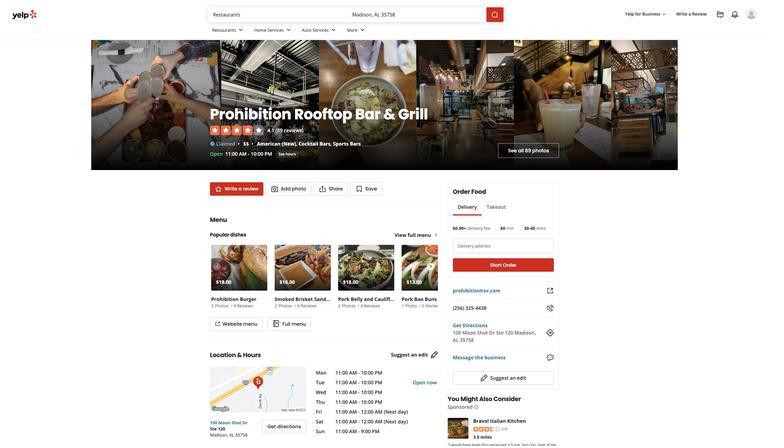 Task type: locate. For each thing, give the bounding box(es) containing it.
- for tue
[[359, 379, 360, 386]]

1 horizontal spatial bars
[[350, 141, 361, 147]]

$0.99+
[[453, 225, 467, 231]]

1 horizontal spatial write
[[677, 11, 688, 17]]

madison,
[[515, 330, 537, 336], [210, 432, 228, 438]]

2 11:00 am - 10:00 pm from the top
[[336, 379, 383, 386]]

4 reviews from the left
[[426, 303, 442, 309]]

open left now at the right bottom of page
[[413, 379, 426, 386]]

home services
[[255, 27, 284, 33]]

0 vertical spatial moon
[[463, 330, 477, 336]]

100
[[453, 330, 462, 336], [210, 420, 218, 426]]

might
[[461, 395, 479, 404]]

1 none field from the left
[[213, 11, 343, 18]]

24 chevron down v2 image inside home services link
[[285, 26, 293, 34]]

auto services link
[[297, 22, 343, 40]]

0 horizontal spatial 120
[[218, 426, 225, 432]]

photos down 'smoked'
[[279, 303, 292, 309]]

2 day) from the top
[[398, 419, 408, 425]]

business
[[485, 355, 506, 361]]

reviews for belly
[[365, 303, 381, 309]]

11:00 right sun
[[336, 428, 348, 435]]

24 chevron down v2 image
[[237, 26, 245, 34], [285, 26, 293, 34], [359, 26, 367, 34]]

0 horizontal spatial suggest an edit
[[391, 352, 429, 358]]

bravo! italian kitchen image
[[448, 418, 469, 439]]

get inside get directions 100 moon shot dr ste 120 madison, al 35758
[[453, 322, 462, 329]]

1 vertical spatial delivery
[[458, 243, 474, 249]]

pork belly and cauliflower bowl 2 photos
[[339, 296, 416, 309]]

24 chevron down v2 image for more
[[359, 26, 367, 34]]

& left hours
[[237, 351, 242, 360]]

1 vertical spatial dr
[[243, 420, 248, 426]]

1 horizontal spatial order
[[503, 262, 517, 269]]

am for tue
[[350, 379, 357, 386]]

1 vertical spatial day)
[[398, 419, 408, 425]]

0 horizontal spatial 24 chevron down v2 image
[[237, 26, 245, 34]]

4 for burger
[[234, 303, 236, 309]]

3 photos from the left
[[342, 303, 356, 309]]

1 12:00 from the top
[[361, 409, 374, 416]]

35758 down get directions link
[[460, 337, 474, 344]]

message the business button
[[453, 354, 506, 362]]

4.1 (89 reviews)
[[268, 127, 304, 134]]

1 horizontal spatial ,
[[331, 141, 332, 147]]

suggest an edit inside suggest an edit button
[[491, 375, 527, 382]]

write inside write a review link
[[677, 11, 688, 17]]

order right start
[[503, 262, 517, 269]]

0 vertical spatial 100
[[453, 330, 462, 336]]

start order button
[[453, 258, 555, 272]]

full
[[283, 321, 291, 328]]

10:00 for wed
[[361, 389, 374, 396]]

shot inside get directions 100 moon shot dr ste 120 madison, al 35758
[[478, 330, 489, 336]]

1 horizontal spatial $18.00
[[343, 279, 359, 286]]

(new)
[[282, 141, 296, 147]]

services for home services
[[268, 27, 284, 33]]

- for thu
[[359, 399, 360, 406]]

1 11:00 am - 12:00 am (next day) from the top
[[336, 409, 408, 416]]

1 2 from the left
[[211, 303, 214, 309]]

11:00 right thu at bottom
[[336, 399, 348, 406]]

0 horizontal spatial see
[[279, 151, 285, 157]]

get inside location & hours element
[[268, 423, 276, 430]]

1 4 from the left
[[234, 303, 236, 309]]

-
[[248, 151, 250, 157], [359, 370, 360, 376], [359, 379, 360, 386], [359, 389, 360, 396], [359, 399, 360, 406], [359, 409, 360, 416], [359, 419, 360, 425], [359, 428, 360, 435]]

order inside button
[[503, 262, 517, 269]]

11:00 right mon
[[336, 370, 348, 376]]

al inside 100 moon shot dr ste 120 madison, al 35758
[[230, 432, 234, 438]]

1 horizontal spatial moon
[[463, 330, 477, 336]]

0 horizontal spatial ,
[[296, 141, 298, 147]]

an left 24 pencil v2 image
[[412, 352, 418, 358]]

madison, inside get directions 100 moon shot dr ste 120 madison, al 35758
[[515, 330, 537, 336]]

1 vertical spatial open
[[413, 379, 426, 386]]

all
[[519, 147, 524, 154]]

0 vertical spatial suggest
[[391, 352, 410, 358]]

None search field
[[208, 7, 505, 22]]

next image
[[428, 263, 434, 270]]

2 $18.00 from the left
[[343, 279, 359, 286]]

0 horizontal spatial pork
[[339, 296, 350, 303]]

al inside get directions 100 moon shot dr ste 120 madison, al 35758
[[453, 337, 459, 344]]

1 (next from the top
[[384, 409, 397, 416]]

, left the sports
[[331, 141, 332, 147]]

2 12:00 from the top
[[361, 419, 374, 425]]

11:00 right wed on the left of the page
[[336, 389, 348, 396]]

11:00 am - 12:00 am (next day)
[[336, 409, 408, 416], [336, 419, 408, 425]]

photos up '16 external link v2' image
[[215, 303, 229, 309]]

4 down belly
[[361, 303, 363, 309]]

ste down the 100 moon shot dr link at bottom left
[[210, 426, 217, 432]]

1 delivery from the top
[[458, 204, 477, 211]]

1 vertical spatial &
[[237, 351, 242, 360]]

11:00 up 11:00 am - 9:00 pm
[[336, 419, 348, 425]]

photos inside smoked brisket sandwich 2 photos
[[279, 303, 292, 309]]

0 horizontal spatial al
[[230, 432, 234, 438]]

1 horizontal spatial ste
[[497, 330, 504, 336]]

0 vertical spatial write
[[677, 11, 688, 17]]

2 inside smoked brisket sandwich 2 photos
[[275, 303, 277, 309]]

0 vertical spatial 120
[[505, 330, 514, 336]]

edit
[[419, 352, 429, 358], [518, 375, 527, 382]]

1 horizontal spatial suggest an edit
[[491, 375, 527, 382]]

order
[[453, 188, 471, 196], [503, 262, 517, 269]]

0 horizontal spatial none field
[[213, 11, 343, 18]]

projects image
[[717, 11, 725, 18]]

photos inside pork belly and cauliflower bowl 2 photos
[[342, 303, 356, 309]]

write inside write a review link
[[225, 185, 237, 192]]

write left the review
[[677, 11, 688, 17]]

madison, down the 100 moon shot dr link at bottom left
[[210, 432, 228, 438]]

24 chevron down v2 image inside "restaurants" link
[[237, 26, 245, 34]]

1 vertical spatial 11:00 am - 12:00 am (next day)
[[336, 419, 408, 425]]

pork belly and cauliflower bowl image
[[339, 245, 395, 291]]

share button
[[314, 182, 348, 196]]

30-40 mins
[[525, 225, 547, 231]]

0 horizontal spatial menu
[[243, 321, 258, 328]]

reviews down brisket
[[301, 303, 317, 309]]

services
[[268, 27, 284, 33], [313, 27, 329, 33]]

1 day) from the top
[[398, 409, 408, 416]]

0 vertical spatial dr
[[490, 330, 495, 336]]

11:00 am - 10:00 pm
[[336, 370, 383, 376], [336, 379, 383, 386], [336, 389, 383, 396], [336, 399, 383, 406]]

0 horizontal spatial bars
[[320, 141, 331, 147]]

0 vertical spatial delivery
[[458, 204, 477, 211]]

pm
[[265, 151, 272, 157], [375, 370, 383, 376], [375, 379, 383, 386], [375, 389, 383, 396], [375, 399, 383, 406], [372, 428, 380, 435]]

bjord u. image
[[747, 8, 758, 19]]

2 (next from the top
[[384, 419, 397, 425]]

suggest inside button
[[491, 375, 509, 382]]

american (new) , cocktail bars , sports bars
[[257, 141, 361, 147]]

0 vertical spatial prohibition
[[210, 104, 292, 125]]

- for sun
[[359, 428, 360, 435]]

services inside auto services link
[[313, 27, 329, 33]]

services right home
[[268, 27, 284, 33]]

, left cocktail on the left of the page
[[296, 141, 298, 147]]

0 horizontal spatial an
[[412, 352, 418, 358]]

order left food
[[453, 188, 471, 196]]

0 vertical spatial order
[[453, 188, 471, 196]]

pork bao buns image
[[402, 245, 458, 291]]

message the business
[[453, 355, 506, 361]]

0 horizontal spatial 35758
[[236, 432, 248, 438]]

pm for thu
[[375, 399, 383, 406]]

start
[[491, 262, 502, 269]]

previous image
[[214, 263, 221, 270]]

1 vertical spatial suggest
[[491, 375, 509, 382]]

3 2 from the left
[[339, 303, 341, 309]]

2 24 chevron down v2 image from the left
[[285, 26, 293, 34]]

delivery down order food
[[458, 204, 477, 211]]

shot inside 100 moon shot dr ste 120 madison, al 35758
[[232, 420, 242, 426]]

(next for sat
[[384, 419, 397, 425]]

get down (256)
[[453, 322, 462, 329]]

0 horizontal spatial 4 reviews
[[234, 303, 253, 309]]

delivery left address
[[458, 243, 474, 249]]

menu left the "14 chevron right outline" image
[[418, 232, 432, 239]]

0 horizontal spatial services
[[268, 27, 284, 33]]

see left all
[[509, 147, 517, 154]]

16 chevron down v2 image
[[662, 12, 667, 17]]

(next
[[384, 409, 397, 416], [384, 419, 397, 425]]

1 vertical spatial moon
[[219, 420, 231, 426]]

Find text field
[[213, 11, 343, 18]]

menu right full
[[292, 321, 306, 328]]

11:00 right tue
[[336, 379, 348, 386]]

0 vertical spatial madison,
[[515, 330, 537, 336]]

pork up photo
[[402, 296, 413, 303]]

madison, left 24 directions v2 icon
[[515, 330, 537, 336]]

2 4 reviews from the left
[[361, 303, 381, 309]]

review
[[693, 11, 708, 17]]

suggest an edit up consider
[[491, 375, 527, 382]]

0 vertical spatial &
[[384, 104, 396, 125]]

1 vertical spatial edit
[[518, 375, 527, 382]]

takeout
[[487, 204, 507, 211]]

user actions element
[[621, 8, 766, 45]]

1 horizontal spatial dr
[[490, 330, 495, 336]]

1 vertical spatial an
[[510, 375, 516, 382]]

address
[[475, 243, 491, 249]]

0 horizontal spatial a
[[239, 185, 242, 192]]

tue
[[316, 379, 325, 386]]

1 horizontal spatial madison,
[[515, 330, 537, 336]]

0 vertical spatial al
[[453, 337, 459, 344]]

11:00 am - 12:00 am (next day) for fri
[[336, 409, 408, 416]]

2 11:00 am - 12:00 am (next day) from the top
[[336, 419, 408, 425]]

1 photos from the left
[[215, 303, 229, 309]]

bars left the sports
[[320, 141, 331, 147]]

2 none field from the left
[[353, 11, 482, 18]]

& right bar
[[384, 104, 396, 125]]

dishes
[[230, 232, 247, 239]]

0 horizontal spatial &
[[237, 351, 242, 360]]

ste up business
[[497, 330, 504, 336]]

reviews down burger
[[237, 303, 253, 309]]

35758 down the 100 moon shot dr link at bottom left
[[236, 432, 248, 438]]

1 horizontal spatial none field
[[353, 11, 482, 18]]

1 pork from the left
[[339, 296, 350, 303]]

24 chevron down v2 image right more
[[359, 26, 367, 34]]

bao
[[415, 296, 424, 303]]

write right 24 star v2 icon
[[225, 185, 237, 192]]

3 24 chevron down v2 image from the left
[[359, 26, 367, 34]]

1 reviews from the left
[[237, 303, 253, 309]]

9:00
[[361, 428, 371, 435]]

prohibition left burger
[[211, 296, 239, 303]]

1 horizontal spatial pork
[[402, 296, 413, 303]]

24 pencil v2 image
[[481, 374, 488, 382]]

1 11:00 am - 10:00 pm from the top
[[336, 370, 383, 376]]

reviews down the buns
[[426, 303, 442, 309]]

2 horizontal spatial 24 chevron down v2 image
[[359, 26, 367, 34]]

auto services
[[302, 27, 329, 33]]

a left the review
[[689, 11, 692, 17]]

location & hours element
[[200, 341, 452, 438]]

prohibition up '4.1 star rating' image
[[210, 104, 292, 125]]

madison, inside 100 moon shot dr ste 120 madison, al 35758
[[210, 432, 228, 438]]

3 reviews from the left
[[365, 303, 381, 309]]

0 horizontal spatial photos
[[215, 303, 229, 309]]

open down the '16 claim filled v2' icon
[[210, 151, 223, 157]]

1 vertical spatial 100
[[210, 420, 218, 426]]

4 reviews for burger
[[234, 303, 253, 309]]

2 services from the left
[[313, 27, 329, 33]]

photos
[[215, 303, 229, 309], [279, 303, 292, 309], [342, 303, 356, 309]]

business
[[643, 11, 661, 17]]

prohibition inside prohibition burger 2 photos
[[211, 296, 239, 303]]

24 chevron down v2 image inside more 'link'
[[359, 26, 367, 34]]

open inside location & hours element
[[413, 379, 426, 386]]

3 11:00 am - 10:00 pm from the top
[[336, 389, 383, 396]]

11:00 for fri
[[336, 409, 348, 416]]

1 vertical spatial madison,
[[210, 432, 228, 438]]

pork left belly
[[339, 296, 350, 303]]

0 vertical spatial (next
[[384, 409, 397, 416]]

0 vertical spatial a
[[689, 11, 692, 17]]

$18.00
[[216, 279, 232, 286], [343, 279, 359, 286]]

0 vertical spatial get
[[453, 322, 462, 329]]

1 horizontal spatial 35758
[[460, 337, 474, 344]]

12:00 for fri
[[361, 409, 374, 416]]

open for open now
[[413, 379, 426, 386]]

2 reviews from the left
[[301, 303, 317, 309]]

3.0 miles
[[474, 435, 492, 440]]

4 reviews down and
[[361, 303, 381, 309]]

delivery
[[458, 204, 477, 211], [458, 243, 474, 249]]

1 vertical spatial al
[[230, 432, 234, 438]]

get for get directions 100 moon shot dr ste 120 madison, al 35758
[[453, 322, 462, 329]]

prohibition burger 2 photos
[[211, 296, 257, 309]]

1 horizontal spatial edit
[[518, 375, 527, 382]]

1 vertical spatial prohibition
[[211, 296, 239, 303]]

0 horizontal spatial suggest
[[391, 352, 410, 358]]

2 pork from the left
[[402, 296, 413, 303]]

see left hours
[[279, 151, 285, 157]]

am for wed
[[350, 389, 357, 396]]

0 vertical spatial 12:00
[[361, 409, 374, 416]]

services inside home services link
[[268, 27, 284, 33]]

fee
[[485, 225, 491, 231]]

more
[[347, 27, 358, 33]]

120 up business
[[505, 330, 514, 336]]

photo of prohibition rooftop bar & grill - madison, al, us. image
[[222, 40, 319, 170], [514, 40, 612, 170], [612, 40, 710, 170]]

view
[[395, 232, 407, 239]]

120 down the 100 moon shot dr link at bottom left
[[218, 426, 225, 432]]

1 horizontal spatial 24 chevron down v2 image
[[285, 26, 293, 34]]

24 star v2 image
[[215, 185, 222, 193]]

4 11:00 am - 10:00 pm from the top
[[336, 399, 383, 406]]

2 photos from the left
[[279, 303, 292, 309]]

4 reviews down burger
[[234, 303, 253, 309]]

pork inside pork belly and cauliflower bowl 2 photos
[[339, 296, 350, 303]]

14 chevron right outline image
[[434, 233, 438, 237]]

0 vertical spatial an
[[412, 352, 418, 358]]

order food
[[453, 188, 487, 196]]

2 2 from the left
[[275, 303, 277, 309]]

ste inside get directions 100 moon shot dr ste 120 madison, al 35758
[[497, 330, 504, 336]]

mins
[[537, 225, 547, 231]]

0 horizontal spatial shot
[[232, 420, 242, 426]]

suggest an edit left 24 pencil v2 image
[[391, 352, 429, 358]]

2 horizontal spatial photos
[[342, 303, 356, 309]]

4.1 star rating image
[[210, 126, 264, 135]]

reviews down and
[[365, 303, 381, 309]]

1 vertical spatial order
[[503, 262, 517, 269]]

1 horizontal spatial al
[[453, 337, 459, 344]]

4 reviews
[[234, 303, 253, 309], [361, 303, 381, 309]]

prohibition for prohibition rooftop bar & grill
[[210, 104, 292, 125]]

get directions link
[[453, 322, 488, 329]]

pork for pork belly and cauliflower bowl
[[339, 296, 350, 303]]

35758 inside 100 moon shot dr ste 120 madison, al 35758
[[236, 432, 248, 438]]

120 inside get directions 100 moon shot dr ste 120 madison, al 35758
[[505, 330, 514, 336]]

2 inside pork belly and cauliflower bowl 2 photos
[[339, 303, 341, 309]]

photo of prohibition rooftop bar & grill - madison, al, us. the large format image
[[91, 40, 222, 170]]

photo
[[406, 303, 418, 309]]

0 horizontal spatial dr
[[243, 420, 248, 426]]

write
[[677, 11, 688, 17], [225, 185, 237, 192]]

- for sat
[[359, 419, 360, 425]]

american
[[257, 141, 281, 147]]

6
[[297, 303, 300, 309]]

services for auto services
[[313, 27, 329, 33]]

1 $18.00 from the left
[[216, 279, 232, 286]]

see
[[509, 147, 517, 154], [279, 151, 285, 157]]

24 chevron down v2 image right the 'restaurants'
[[237, 26, 245, 34]]

- for wed
[[359, 389, 360, 396]]

photo
[[292, 185, 306, 192]]

1 horizontal spatial 4
[[361, 303, 363, 309]]

business categories element
[[207, 22, 758, 40]]

0 horizontal spatial open
[[210, 151, 223, 157]]

4 reviews for belly
[[361, 303, 381, 309]]

1 horizontal spatial menu
[[292, 321, 306, 328]]

1 horizontal spatial 4 reviews
[[361, 303, 381, 309]]

0 vertical spatial shot
[[478, 330, 489, 336]]

italian
[[491, 418, 507, 425]]

edit up consider
[[518, 375, 527, 382]]

1 horizontal spatial photos
[[279, 303, 292, 309]]

0 vertical spatial ste
[[497, 330, 504, 336]]

24 chevron down v2 image left auto
[[285, 26, 293, 34]]

bars right the sports
[[350, 141, 361, 147]]

an up consider
[[510, 375, 516, 382]]

24 menu v2 image
[[273, 320, 280, 328]]

pork inside "pork bao buns 1 photo"
[[402, 296, 413, 303]]

16 external link v2 image
[[215, 322, 220, 327]]

1 24 chevron down v2 image from the left
[[237, 26, 245, 34]]

4 up website
[[234, 303, 236, 309]]

get
[[453, 322, 462, 329], [268, 423, 276, 430]]

0 vertical spatial 11:00 am - 12:00 am (next day)
[[336, 409, 408, 416]]

$0 min
[[501, 225, 515, 231]]

11:00 am - 9:00 pm
[[336, 428, 380, 435]]

24 external link v2 image
[[547, 287, 555, 295]]

prohibitionhsv.com
[[453, 288, 501, 294]]

11:00 for mon
[[336, 370, 348, 376]]

al down the 100 moon shot dr link at bottom left
[[230, 432, 234, 438]]

pork bao buns 1 photo
[[402, 296, 437, 309]]

24 chevron down v2 image
[[330, 26, 338, 34]]

11:00 am - 10:00 pm for mon
[[336, 370, 383, 376]]

24 chevron down v2 image for home services
[[285, 26, 293, 34]]

full
[[408, 232, 416, 239]]

1 services from the left
[[268, 27, 284, 33]]

am for sat
[[350, 419, 357, 425]]

0 horizontal spatial madison,
[[210, 432, 228, 438]]

11:00 am - 10:00 pm for tue
[[336, 379, 383, 386]]

am for fri
[[350, 409, 357, 416]]

a for review
[[689, 11, 692, 17]]

popular
[[210, 232, 229, 239]]

2 4 from the left
[[361, 303, 363, 309]]

1 4 reviews from the left
[[234, 303, 253, 309]]

tab list
[[453, 203, 511, 216]]

11:00 right the fri
[[336, 409, 348, 416]]

al
[[453, 337, 459, 344], [230, 432, 234, 438]]

am for mon
[[350, 370, 357, 376]]

0 vertical spatial open
[[210, 151, 223, 157]]

1 vertical spatial 12:00
[[361, 419, 374, 425]]

menu right website
[[243, 321, 258, 328]]

a left review
[[239, 185, 242, 192]]

delivery inside tab list
[[458, 204, 477, 211]]

35758 inside get directions 100 moon shot dr ste 120 madison, al 35758
[[460, 337, 474, 344]]

None field
[[213, 11, 343, 18], [353, 11, 482, 18]]

the
[[476, 355, 484, 361]]

,
[[296, 141, 298, 147], [331, 141, 332, 147]]

0 horizontal spatial 2
[[211, 303, 214, 309]]

reviews for brisket
[[301, 303, 317, 309]]

1 horizontal spatial shot
[[478, 330, 489, 336]]

30-
[[525, 225, 531, 231]]

photos down belly
[[342, 303, 356, 309]]

4
[[234, 303, 236, 309], [361, 303, 363, 309]]

1 photo of prohibition rooftop bar & grill - madison, al, us. image from the left
[[222, 40, 319, 170]]

services left 24 chevron down v2 icon
[[313, 27, 329, 33]]

1 horizontal spatial 100
[[453, 330, 462, 336]]

edit inside location & hours element
[[419, 352, 429, 358]]

0 horizontal spatial moon
[[219, 420, 231, 426]]

1 horizontal spatial a
[[689, 11, 692, 17]]

1 , from the left
[[296, 141, 298, 147]]

1 vertical spatial shot
[[232, 420, 242, 426]]

photos inside prohibition burger 2 photos
[[215, 303, 229, 309]]

11:00 am - 10:00 pm for wed
[[336, 389, 383, 396]]

see all 89 photos link
[[499, 143, 560, 158]]

1 horizontal spatial 2
[[275, 303, 277, 309]]

0 horizontal spatial ste
[[210, 426, 217, 432]]

edit left 24 pencil v2 image
[[419, 352, 429, 358]]

smoked brisket sandwich 2 photos
[[275, 296, 338, 309]]

2 horizontal spatial menu
[[418, 232, 432, 239]]

5 reviews
[[422, 303, 442, 309]]

2 delivery from the top
[[458, 243, 474, 249]]

claimed
[[216, 141, 236, 147]]

1 vertical spatial 35758
[[236, 432, 248, 438]]

al up message
[[453, 337, 459, 344]]

2 horizontal spatial 2
[[339, 303, 341, 309]]

1 horizontal spatial an
[[510, 375, 516, 382]]

$18.00 down previous icon
[[216, 279, 232, 286]]

1 vertical spatial 120
[[218, 426, 225, 432]]

add photo link
[[266, 182, 312, 196]]

get left 'directions'
[[268, 423, 276, 430]]

reviews
[[237, 303, 253, 309], [301, 303, 317, 309], [365, 303, 381, 309], [426, 303, 442, 309]]

pm for wed
[[375, 389, 383, 396]]

kitchen
[[508, 418, 527, 425]]

0 horizontal spatial $18.00
[[216, 279, 232, 286]]

an
[[412, 352, 418, 358], [510, 375, 516, 382]]

1 vertical spatial a
[[239, 185, 242, 192]]

$18.00 up belly
[[343, 279, 359, 286]]

suggest an edit
[[391, 352, 429, 358], [491, 375, 527, 382]]

24 camera v2 image
[[271, 185, 279, 193]]

11:00 for tue
[[336, 379, 348, 386]]

1 horizontal spatial get
[[453, 322, 462, 329]]

am
[[239, 151, 247, 157], [350, 370, 357, 376], [350, 379, 357, 386], [350, 389, 357, 396], [350, 399, 357, 406], [350, 409, 357, 416], [375, 409, 383, 416], [350, 419, 357, 425], [375, 419, 383, 425], [350, 428, 357, 435]]

auto
[[302, 27, 312, 33]]

3.0
[[474, 435, 480, 440]]

menu for website menu
[[243, 321, 258, 328]]

316
[[502, 427, 508, 432]]

1 vertical spatial (next
[[384, 419, 397, 425]]

consider
[[494, 395, 521, 404]]

0 vertical spatial day)
[[398, 409, 408, 416]]

11:00 for sat
[[336, 419, 348, 425]]



Task type: describe. For each thing, give the bounding box(es) containing it.
reviews for bao
[[426, 303, 442, 309]]

dr inside 100 moon shot dr ste 120 madison, al 35758
[[243, 420, 248, 426]]

you
[[448, 395, 460, 404]]

24 directions v2 image
[[547, 329, 555, 337]]

delivery for delivery
[[458, 204, 477, 211]]

ste inside 100 moon shot dr ste 120 madison, al 35758
[[210, 426, 217, 432]]

and
[[364, 296, 374, 303]]

photo of prohibition rooftop bar & grill - madison, al, us. from their brunch menu, b.a.m.f poutine bowl image
[[319, 40, 417, 170]]

$0
[[501, 225, 506, 231]]

hours
[[243, 351, 261, 360]]

an inside location & hours element
[[412, 352, 418, 358]]

none field find
[[213, 11, 343, 18]]

pm for sun
[[372, 428, 380, 435]]

reviews for burger
[[237, 303, 253, 309]]

suggest an edit inside suggest an edit link
[[391, 352, 429, 358]]

wed
[[316, 389, 327, 396]]

24 share v2 image
[[319, 185, 327, 193]]

(256) 325-4438
[[453, 305, 487, 312]]

home
[[255, 27, 267, 33]]

2 bars from the left
[[350, 141, 361, 147]]

write a review link
[[675, 9, 710, 20]]

min
[[507, 225, 515, 231]]

(next for fri
[[384, 409, 397, 416]]

thu
[[316, 399, 325, 406]]

pm for tue
[[375, 379, 383, 386]]

prohibition for prohibition burger 2 photos
[[211, 296, 239, 303]]

write a review
[[677, 11, 708, 17]]

popular dishes
[[210, 232, 247, 239]]

write a review link
[[210, 182, 264, 196]]

$18.00 for pork
[[343, 279, 359, 286]]

3.5 star rating image
[[474, 427, 501, 432]]

location
[[210, 351, 236, 360]]

120 inside 100 moon shot dr ste 120 madison, al 35758
[[218, 426, 225, 432]]

suggest an edit link
[[391, 351, 438, 359]]

write for write a review
[[225, 185, 237, 192]]

home services link
[[250, 22, 297, 40]]

none field 'near'
[[353, 11, 482, 18]]

Order delivery text field
[[453, 239, 555, 254]]

also
[[480, 395, 493, 404]]

photo of prohibition rooftop bar & grill - madison, al, us. inside on the 1st floor image
[[417, 40, 514, 170]]

11:00 for wed
[[336, 389, 348, 396]]

belly
[[351, 296, 363, 303]]

2 , from the left
[[331, 141, 332, 147]]

add photo
[[281, 185, 306, 192]]

tab list containing delivery
[[453, 203, 511, 216]]

4.1
[[268, 127, 275, 134]]

get for get directions
[[268, 423, 276, 430]]

cauliflower
[[375, 296, 403, 303]]

save
[[366, 185, 378, 192]]

12:00 for sat
[[361, 419, 374, 425]]

map image
[[210, 367, 306, 413]]

(256)
[[453, 305, 465, 312]]

11:00 for sun
[[336, 428, 348, 435]]

get directions
[[268, 423, 301, 430]]

delivery
[[468, 225, 483, 231]]

3 photo of prohibition rooftop bar & grill - madison, al, us. image from the left
[[612, 40, 710, 170]]

yelp for business
[[626, 11, 661, 17]]

share
[[329, 185, 343, 192]]

10:00 for thu
[[361, 399, 374, 406]]

24 phone v2 image
[[547, 305, 555, 312]]

suggest inside location & hours element
[[391, 352, 410, 358]]

miles
[[481, 435, 492, 440]]

11:00 am - 10:00 pm for thu
[[336, 399, 383, 406]]

fri
[[316, 409, 322, 416]]

see all 89 photos
[[509, 147, 550, 154]]

brisket
[[296, 296, 313, 303]]

bravo! italian kitchen link
[[474, 418, 527, 425]]

24 save outline v2 image
[[356, 185, 363, 193]]

moon inside get directions 100 moon shot dr ste 120 madison, al 35758
[[463, 330, 477, 336]]

website menu link
[[210, 318, 263, 331]]

website menu
[[223, 321, 258, 328]]

5
[[422, 303, 425, 309]]

1 bars from the left
[[320, 141, 331, 147]]

4438
[[476, 305, 487, 312]]

sandwich
[[315, 296, 338, 303]]

- for mon
[[359, 370, 360, 376]]

$0.99+ delivery fee
[[453, 225, 491, 231]]

2 photo of prohibition rooftop bar & grill - madison, al, us. image from the left
[[514, 40, 612, 170]]

16 claim filled v2 image
[[210, 141, 215, 146]]

start order
[[491, 262, 517, 269]]

delivery address
[[458, 243, 491, 249]]

day) for fri
[[398, 409, 408, 416]]

search image
[[492, 11, 499, 19]]

dr inside get directions 100 moon shot dr ste 120 madison, al 35758
[[490, 330, 495, 336]]

6 reviews
[[297, 303, 317, 309]]

restaurants link
[[207, 22, 250, 40]]

photos
[[533, 147, 550, 154]]

$18.00 for prohibition
[[216, 279, 232, 286]]

you might also consider
[[448, 395, 521, 404]]

bravo!
[[474, 418, 489, 425]]

100 inside 100 moon shot dr ste 120 madison, al 35758
[[210, 420, 218, 426]]

for
[[636, 11, 642, 17]]

menu element
[[200, 206, 460, 331]]

see for see all 89 photos
[[509, 147, 517, 154]]

a for review
[[239, 185, 242, 192]]

4 for belly
[[361, 303, 363, 309]]

bar
[[356, 104, 381, 125]]

24 pencil v2 image
[[431, 351, 438, 359]]

mon
[[316, 370, 327, 376]]

directions
[[463, 322, 488, 329]]

16 info v2 image
[[475, 405, 479, 410]]

restaurants
[[212, 27, 236, 33]]

menu for full menu
[[292, 321, 306, 328]]

11:00 for thu
[[336, 399, 348, 406]]

am for thu
[[350, 399, 357, 406]]

24 message v2 image
[[547, 354, 555, 362]]

more link
[[343, 22, 371, 40]]

(89
[[276, 127, 283, 134]]

Near text field
[[353, 11, 482, 18]]

moon inside 100 moon shot dr ste 120 madison, al 35758
[[219, 420, 231, 426]]

0 horizontal spatial order
[[453, 188, 471, 196]]

view full menu link
[[395, 232, 438, 239]]

see hours
[[279, 151, 296, 157]]

24 chevron down v2 image for restaurants
[[237, 26, 245, 34]]

delivery tab panel
[[453, 216, 511, 218]]

100 inside get directions 100 moon shot dr ste 120 madison, al 35758
[[453, 330, 462, 336]]

save button
[[351, 182, 383, 196]]

$$
[[244, 141, 249, 147]]

sports bars link
[[333, 141, 361, 147]]

cocktail
[[299, 141, 319, 147]]

(89 reviews) link
[[276, 127, 304, 134]]

smoked brisket sandwich image
[[275, 245, 331, 291]]

bowl
[[404, 296, 416, 303]]

delivery for delivery address
[[458, 243, 474, 249]]

full menu link
[[268, 318, 311, 331]]

11:00 am - 12:00 am (next day) for sat
[[336, 419, 408, 425]]

40
[[531, 225, 536, 231]]

pm for mon
[[375, 370, 383, 376]]

- for fri
[[359, 409, 360, 416]]

10:00 for mon
[[361, 370, 374, 376]]

day) for sat
[[398, 419, 408, 425]]

pork for pork bao buns
[[402, 296, 413, 303]]

an inside button
[[510, 375, 516, 382]]

directions
[[277, 423, 301, 430]]

325-
[[466, 305, 476, 312]]

2 inside prohibition burger 2 photos
[[211, 303, 214, 309]]

open for open 11:00 am - 10:00 pm
[[210, 151, 223, 157]]

add
[[281, 185, 291, 192]]

write for write a review
[[677, 11, 688, 17]]

prohibition burger image
[[211, 245, 268, 291]]

10:00 for tue
[[361, 379, 374, 386]]

notifications image
[[732, 11, 739, 18]]

see for see hours
[[279, 151, 285, 157]]

100 moon shot dr ste 120 madison, al 35758
[[210, 420, 248, 438]]

hours
[[286, 151, 296, 157]]

am for sun
[[350, 428, 357, 435]]

review
[[243, 185, 259, 192]]

grill
[[399, 104, 428, 125]]

11:00 down claimed
[[225, 151, 238, 157]]

message
[[453, 355, 474, 361]]

sponsored
[[448, 404, 473, 411]]

edit inside button
[[518, 375, 527, 382]]

food
[[472, 188, 487, 196]]

sun
[[316, 428, 325, 435]]



Task type: vqa. For each thing, say whether or not it's contained in the screenshot.
the rightmost field
yes



